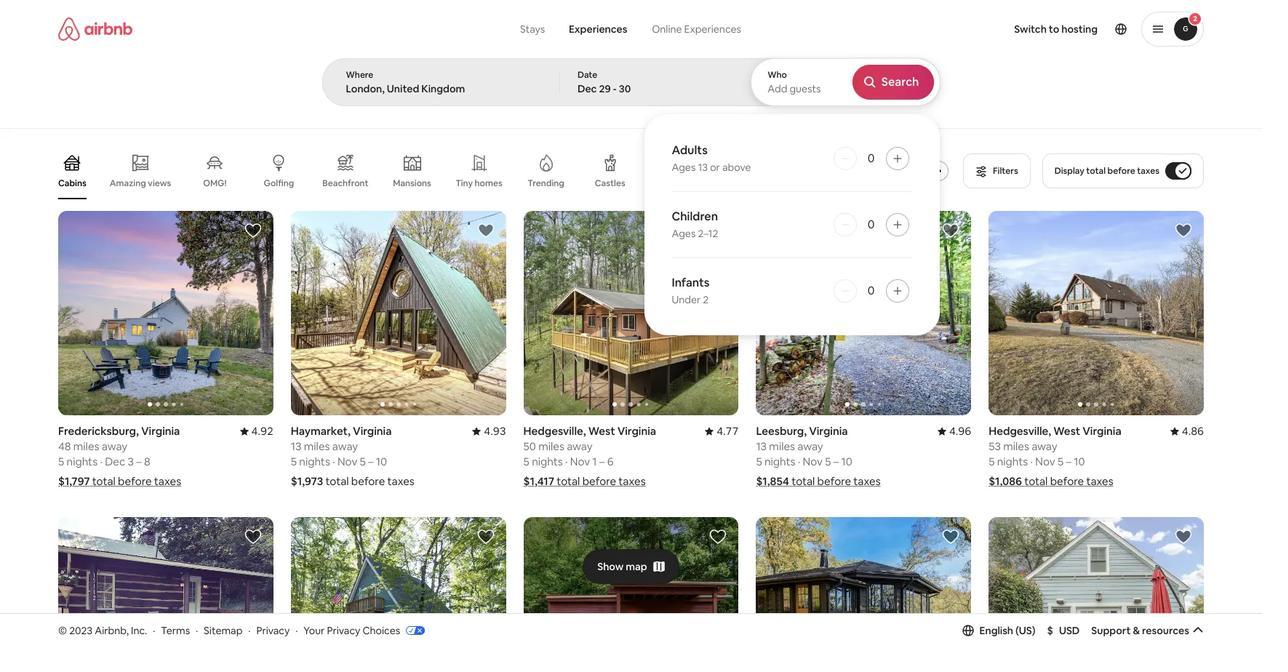 Task type: describe. For each thing, give the bounding box(es) containing it.
hedgesville, west virginia 50 miles away 5 nights · nov 1 – 6 $1,417 total before taxes
[[524, 424, 657, 488]]

hedgesville, west virginia 53 miles away 5 nights · nov 5 – 10 $1,086 total before taxes
[[989, 424, 1122, 488]]

add to wishlist: leesburg, virginia image
[[943, 222, 960, 239]]

13 for adults
[[698, 161, 708, 174]]

29
[[599, 82, 611, 95]]

experiences button
[[557, 15, 639, 44]]

miles for leesburg,
[[770, 440, 796, 453]]

$1,417
[[524, 475, 555, 488]]

· inside hedgesville, west virginia 53 miles away 5 nights · nov 5 – 10 $1,086 total before taxes
[[1031, 455, 1034, 469]]

13 for leesburg,
[[757, 440, 767, 453]]

your
[[304, 624, 325, 637]]

filters
[[994, 165, 1019, 177]]

infants
[[672, 275, 710, 290]]

before inside hedgesville, west virginia 50 miles away 5 nights · nov 1 – 6 $1,417 total before taxes
[[583, 475, 617, 488]]

$ usd
[[1048, 624, 1080, 637]]

– inside hedgesville, west virginia 53 miles away 5 nights · nov 5 – 10 $1,086 total before taxes
[[1067, 455, 1072, 469]]

away for haymarket,
[[332, 440, 358, 453]]

or
[[710, 161, 720, 174]]

add to wishlist: fredericksburg, virginia image
[[244, 222, 262, 239]]

5 inside fredericksburg, virginia 48 miles away 5 nights · dec 3 – 8 $1,797 total before taxes
[[58, 455, 64, 469]]

miles for haymarket,
[[304, 440, 330, 453]]

amazing views
[[110, 177, 171, 189]]

countryside
[[871, 178, 922, 189]]

fredericksburg,
[[58, 424, 139, 438]]

who add guests
[[768, 69, 821, 95]]

lakefront
[[654, 178, 695, 189]]

away for leesburg,
[[798, 440, 824, 453]]

$
[[1048, 624, 1054, 637]]

stays
[[520, 23, 545, 36]]

6 5 from the left
[[825, 455, 831, 469]]

golfing
[[264, 178, 294, 189]]

choices
[[363, 624, 400, 637]]

total inside leesburg, virginia 13 miles away 5 nights · nov 5 – 10 $1,854 total before taxes
[[792, 475, 815, 488]]

west for 50 miles away
[[589, 424, 615, 438]]

dec inside fredericksburg, virginia 48 miles away 5 nights · dec 3 – 8 $1,797 total before taxes
[[105, 455, 125, 469]]

away inside hedgesville, west virginia 50 miles away 5 nights · nov 1 – 6 $1,417 total before taxes
[[567, 440, 593, 453]]

taxes inside leesburg, virginia 13 miles away 5 nights · nov 5 – 10 $1,854 total before taxes
[[854, 475, 881, 488]]

show
[[598, 560, 624, 573]]

privacy link
[[256, 624, 290, 637]]

to
[[1049, 23, 1060, 36]]

add
[[768, 82, 788, 95]]

children
[[672, 209, 718, 224]]

leesburg, virginia 13 miles away 5 nights · nov 5 – 10 $1,854 total before taxes
[[757, 424, 881, 488]]

4.77
[[717, 424, 739, 438]]

children ages 2–12
[[672, 209, 719, 240]]

beachfront
[[323, 178, 369, 189]]

away for fredericksburg,
[[102, 440, 127, 453]]

2 button
[[1142, 12, 1205, 47]]

nights inside hedgesville, west virginia 53 miles away 5 nights · nov 5 – 10 $1,086 total before taxes
[[998, 455, 1029, 469]]

what can we help you find? tab list
[[508, 15, 639, 44]]

nights inside hedgesville, west virginia 50 miles away 5 nights · nov 1 – 6 $1,417 total before taxes
[[532, 455, 563, 469]]

total inside hedgesville, west virginia 50 miles away 5 nights · nov 1 – 6 $1,417 total before taxes
[[557, 475, 580, 488]]

hedgesville, for 53
[[989, 424, 1052, 438]]

sitemap link
[[204, 624, 243, 637]]

– for haymarket,
[[368, 455, 374, 469]]

0 for adults
[[868, 151, 875, 166]]

adults
[[672, 143, 708, 158]]

nights for $1,973
[[299, 455, 330, 469]]

total inside the haymarket, virginia 13 miles away 5 nights · nov 5 – 10 $1,973 total before taxes
[[326, 475, 349, 488]]

support
[[1092, 624, 1131, 637]]

above
[[723, 161, 752, 174]]

$1,973
[[291, 475, 323, 488]]

where
[[346, 69, 374, 81]]

-
[[613, 82, 617, 95]]

– inside hedgesville, west virginia 50 miles away 5 nights · nov 1 – 6 $1,417 total before taxes
[[600, 455, 605, 469]]

before inside hedgesville, west virginia 53 miles away 5 nights · nov 5 – 10 $1,086 total before taxes
[[1051, 475, 1085, 488]]

8 5 from the left
[[1058, 455, 1064, 469]]

guests
[[790, 82, 821, 95]]

mansions
[[393, 178, 432, 189]]

filters button
[[964, 154, 1031, 189]]

english
[[980, 624, 1014, 637]]

display total before taxes
[[1055, 165, 1160, 177]]

show map
[[598, 560, 648, 573]]

resources
[[1143, 624, 1190, 637]]

tiny homes
[[456, 178, 503, 189]]

online
[[652, 23, 682, 36]]

0 for children
[[868, 217, 875, 232]]

nights for $1,854
[[765, 455, 796, 469]]

omg!
[[203, 178, 227, 189]]

english (us) button
[[963, 624, 1036, 637]]

– for fredericksburg,
[[136, 455, 142, 469]]

before inside leesburg, virginia 13 miles away 5 nights · nov 5 – 10 $1,854 total before taxes
[[818, 475, 852, 488]]

online experiences link
[[639, 15, 755, 44]]

2023
[[69, 624, 93, 637]]

profile element
[[777, 0, 1205, 58]]

48
[[58, 440, 71, 453]]

add to wishlist: waynesboro, pennsylvania image
[[244, 528, 262, 546]]

total inside hedgesville, west virginia 53 miles away 5 nights · nov 5 – 10 $1,086 total before taxes
[[1025, 475, 1048, 488]]

haymarket, virginia 13 miles away 5 nights · nov 5 – 10 $1,973 total before taxes
[[291, 424, 415, 488]]

virginia for haymarket, virginia
[[353, 424, 392, 438]]

1 privacy from the left
[[256, 624, 290, 637]]

switch to hosting link
[[1006, 14, 1107, 44]]

treehouses
[[718, 178, 766, 189]]

display total before taxes button
[[1043, 154, 1205, 189]]

your privacy choices link
[[304, 624, 425, 638]]

$1,854
[[757, 475, 790, 488]]

4.86
[[1183, 424, 1205, 438]]

amazing
[[110, 177, 146, 189]]

taxes inside hedgesville, west virginia 50 miles away 5 nights · nov 1 – 6 $1,417 total before taxes
[[619, 475, 646, 488]]

virginia for fredericksburg, virginia
[[141, 424, 180, 438]]

· inside hedgesville, west virginia 50 miles away 5 nights · nov 1 – 6 $1,417 total before taxes
[[566, 455, 568, 469]]

date
[[578, 69, 598, 81]]

50
[[524, 440, 536, 453]]



Task type: vqa. For each thing, say whether or not it's contained in the screenshot.
the Filters
yes



Task type: locate. For each thing, give the bounding box(es) containing it.
5 5 from the left
[[757, 455, 763, 469]]

stays button
[[508, 15, 557, 44]]

experiences
[[569, 23, 628, 36], [685, 23, 742, 36]]

1 vertical spatial dec
[[105, 455, 125, 469]]

switch
[[1015, 23, 1047, 36]]

5 miles from the left
[[1004, 440, 1030, 453]]

© 2023 airbnb, inc. ·
[[58, 624, 155, 637]]

before right $1,973
[[351, 475, 385, 488]]

1 ages from the top
[[672, 161, 696, 174]]

0 horizontal spatial 10
[[376, 455, 387, 469]]

virginia inside hedgesville, west virginia 50 miles away 5 nights · nov 1 – 6 $1,417 total before taxes
[[618, 424, 657, 438]]

3 virginia from the left
[[618, 424, 657, 438]]

inc.
[[131, 624, 147, 637]]

1 10 from the left
[[376, 455, 387, 469]]

$1,086
[[989, 475, 1023, 488]]

2 vertical spatial 0
[[868, 283, 875, 298]]

2 horizontal spatial 13
[[757, 440, 767, 453]]

0 horizontal spatial experiences
[[569, 23, 628, 36]]

0 horizontal spatial 13
[[291, 440, 302, 453]]

4 away from the left
[[798, 440, 824, 453]]

total inside button
[[1087, 165, 1106, 177]]

0 for infants
[[868, 283, 875, 298]]

2 inside dropdown button
[[1194, 14, 1198, 23]]

adults ages 13 or above
[[672, 143, 752, 174]]

castles
[[595, 178, 626, 189]]

1 horizontal spatial 10
[[842, 455, 853, 469]]

miles down leesburg,
[[770, 440, 796, 453]]

0 horizontal spatial hedgesville,
[[524, 424, 586, 438]]

ages inside children ages 2–12
[[672, 227, 696, 240]]

away inside the haymarket, virginia 13 miles away 5 nights · nov 5 – 10 $1,973 total before taxes
[[332, 440, 358, 453]]

nights up $1,854
[[765, 455, 796, 469]]

5 away from the left
[[1032, 440, 1058, 453]]

2
[[1194, 14, 1198, 23], [703, 293, 709, 306]]

total right $1,973
[[326, 475, 349, 488]]

13 left or
[[698, 161, 708, 174]]

· inside fredericksburg, virginia 48 miles away 5 nights · dec 3 – 8 $1,797 total before taxes
[[100, 455, 103, 469]]

away down "fredericksburg,"
[[102, 440, 127, 453]]

4.96 out of 5 average rating image
[[938, 424, 972, 438]]

add to wishlist: arlington, virginia image
[[1175, 528, 1193, 546]]

before right $1,086
[[1051, 475, 1085, 488]]

hedgesville, inside hedgesville, west virginia 50 miles away 5 nights · nov 1 – 6 $1,417 total before taxes
[[524, 424, 586, 438]]

virginia inside fredericksburg, virginia 48 miles away 5 nights · dec 3 – 8 $1,797 total before taxes
[[141, 424, 180, 438]]

fredericksburg, virginia 48 miles away 5 nights · dec 3 – 8 $1,797 total before taxes
[[58, 424, 181, 488]]

before right display
[[1108, 165, 1136, 177]]

support & resources
[[1092, 624, 1190, 637]]

leesburg,
[[757, 424, 807, 438]]

13 inside adults ages 13 or above
[[698, 161, 708, 174]]

miles down "fredericksburg,"
[[73, 440, 99, 453]]

5 nights from the left
[[998, 455, 1029, 469]]

– inside leesburg, virginia 13 miles away 5 nights · nov 5 – 10 $1,854 total before taxes
[[834, 455, 839, 469]]

5
[[58, 455, 64, 469], [291, 455, 297, 469], [360, 455, 366, 469], [524, 455, 530, 469], [757, 455, 763, 469], [825, 455, 831, 469], [989, 455, 995, 469], [1058, 455, 1064, 469]]

miles inside the haymarket, virginia 13 miles away 5 nights · nov 5 – 10 $1,973 total before taxes
[[304, 440, 330, 453]]

2 privacy from the left
[[327, 624, 361, 637]]

$1,797
[[58, 475, 90, 488]]

ages down "children"
[[672, 227, 696, 240]]

·
[[100, 455, 103, 469], [333, 455, 335, 469], [566, 455, 568, 469], [798, 455, 801, 469], [1031, 455, 1034, 469], [153, 624, 155, 637], [196, 624, 198, 637], [248, 624, 251, 637], [296, 624, 298, 637]]

1 horizontal spatial dec
[[578, 82, 597, 95]]

10 inside the haymarket, virginia 13 miles away 5 nights · nov 5 – 10 $1,973 total before taxes
[[376, 455, 387, 469]]

&
[[1134, 624, 1141, 637]]

hedgesville, inside hedgesville, west virginia 53 miles away 5 nights · nov 5 – 10 $1,086 total before taxes
[[989, 424, 1052, 438]]

0 vertical spatial ages
[[672, 161, 696, 174]]

nov inside hedgesville, west virginia 53 miles away 5 nights · nov 5 – 10 $1,086 total before taxes
[[1036, 455, 1056, 469]]

1 add to wishlist: hedgesville, west virginia image from the left
[[710, 222, 727, 239]]

2 0 from the top
[[868, 217, 875, 232]]

2 10 from the left
[[842, 455, 853, 469]]

west inside hedgesville, west virginia 50 miles away 5 nights · nov 1 – 6 $1,417 total before taxes
[[589, 424, 615, 438]]

13
[[698, 161, 708, 174], [291, 440, 302, 453], [757, 440, 767, 453]]

ages for children
[[672, 227, 696, 240]]

10 inside leesburg, virginia 13 miles away 5 nights · nov 5 – 10 $1,854 total before taxes
[[842, 455, 853, 469]]

1 west from the left
[[589, 424, 615, 438]]

west for 53 miles away
[[1054, 424, 1081, 438]]

trending
[[528, 178, 565, 189]]

2 away from the left
[[332, 440, 358, 453]]

nights inside fredericksburg, virginia 48 miles away 5 nights · dec 3 – 8 $1,797 total before taxes
[[67, 455, 98, 469]]

4 nights from the left
[[765, 455, 796, 469]]

west
[[589, 424, 615, 438], [1054, 424, 1081, 438]]

away inside fredericksburg, virginia 48 miles away 5 nights · dec 3 – 8 $1,797 total before taxes
[[102, 440, 127, 453]]

3 nights from the left
[[532, 455, 563, 469]]

display
[[1055, 165, 1085, 177]]

1 – from the left
[[136, 455, 142, 469]]

add to wishlist: paris, virginia image
[[943, 528, 960, 546]]

experiences inside "button"
[[569, 23, 628, 36]]

away down the haymarket,
[[332, 440, 358, 453]]

4 – from the left
[[834, 455, 839, 469]]

total right $1,854
[[792, 475, 815, 488]]

dec inside "date dec 29 - 30"
[[578, 82, 597, 95]]

virginia
[[141, 424, 180, 438], [353, 424, 392, 438], [618, 424, 657, 438], [809, 424, 848, 438], [1083, 424, 1122, 438]]

1 vertical spatial 0
[[868, 217, 875, 232]]

13 inside the haymarket, virginia 13 miles away 5 nights · nov 5 – 10 $1,973 total before taxes
[[291, 440, 302, 453]]

2 miles from the left
[[304, 440, 330, 453]]

group
[[58, 143, 955, 199], [58, 211, 274, 416], [291, 211, 506, 416], [524, 211, 739, 416], [757, 211, 972, 416], [989, 211, 1205, 416], [58, 518, 274, 649], [291, 518, 506, 649], [524, 518, 739, 649], [757, 518, 972, 649], [989, 518, 1205, 649]]

1 hedgesville, from the left
[[524, 424, 586, 438]]

away up 1
[[567, 440, 593, 453]]

miles inside hedgesville, west virginia 50 miles away 5 nights · nov 1 – 6 $1,417 total before taxes
[[539, 440, 565, 453]]

ages inside adults ages 13 or above
[[672, 161, 696, 174]]

13 for haymarket,
[[291, 440, 302, 453]]

nov inside the haymarket, virginia 13 miles away 5 nights · nov 5 – 10 $1,973 total before taxes
[[338, 455, 358, 469]]

english (us)
[[980, 624, 1036, 637]]

away inside hedgesville, west virginia 53 miles away 5 nights · nov 5 – 10 $1,086 total before taxes
[[1032, 440, 1058, 453]]

under
[[672, 293, 701, 306]]

0 vertical spatial 2
[[1194, 14, 1198, 23]]

10
[[376, 455, 387, 469], [842, 455, 853, 469], [1074, 455, 1086, 469]]

0 vertical spatial 0
[[868, 151, 875, 166]]

terms
[[161, 624, 190, 637]]

miles right 53
[[1004, 440, 1030, 453]]

cabins
[[58, 178, 86, 189]]

1 nov from the left
[[338, 455, 358, 469]]

1 horizontal spatial hedgesville,
[[989, 424, 1052, 438]]

total right display
[[1087, 165, 1106, 177]]

4.93
[[484, 424, 506, 438]]

· inside the haymarket, virginia 13 miles away 5 nights · nov 5 – 10 $1,973 total before taxes
[[333, 455, 335, 469]]

3 5 from the left
[[360, 455, 366, 469]]

1 virginia from the left
[[141, 424, 180, 438]]

show map button
[[583, 549, 680, 584]]

2 west from the left
[[1054, 424, 1081, 438]]

2 hedgesville, from the left
[[989, 424, 1052, 438]]

away right 53
[[1032, 440, 1058, 453]]

add to wishlist: hedgesville, west virginia image
[[710, 222, 727, 239], [1175, 222, 1193, 239]]

0
[[868, 151, 875, 166], [868, 217, 875, 232], [868, 283, 875, 298]]

privacy left your
[[256, 624, 290, 637]]

taxes inside display total before taxes button
[[1138, 165, 1160, 177]]

experiences tab panel
[[322, 58, 998, 336]]

1
[[593, 455, 597, 469]]

nights up '$1,417'
[[532, 455, 563, 469]]

dec down date
[[578, 82, 597, 95]]

miles down the haymarket,
[[304, 440, 330, 453]]

1 horizontal spatial west
[[1054, 424, 1081, 438]]

miles
[[73, 440, 99, 453], [304, 440, 330, 453], [539, 440, 565, 453], [770, 440, 796, 453], [1004, 440, 1030, 453]]

total inside fredericksburg, virginia 48 miles away 5 nights · dec 3 – 8 $1,797 total before taxes
[[92, 475, 116, 488]]

experiences right online on the top right of the page
[[685, 23, 742, 36]]

infants under 2
[[672, 275, 710, 306]]

hedgesville, for 50
[[524, 424, 586, 438]]

©
[[58, 624, 67, 637]]

2 ages from the top
[[672, 227, 696, 240]]

4.96
[[950, 424, 972, 438]]

nov inside leesburg, virginia 13 miles away 5 nights · nov 5 – 10 $1,854 total before taxes
[[803, 455, 823, 469]]

add to wishlist: reva, virginia image
[[710, 528, 727, 546]]

add to wishlist: hedgesville, west virginia image for 4.86
[[1175, 222, 1193, 239]]

terms link
[[161, 624, 190, 637]]

0 horizontal spatial privacy
[[256, 624, 290, 637]]

ages
[[672, 161, 696, 174], [672, 227, 696, 240]]

5 – from the left
[[1067, 455, 1072, 469]]

4 nov from the left
[[1036, 455, 1056, 469]]

1 miles from the left
[[73, 440, 99, 453]]

who
[[768, 69, 787, 81]]

taxes inside fredericksburg, virginia 48 miles away 5 nights · dec 3 – 8 $1,797 total before taxes
[[154, 475, 181, 488]]

10 inside hedgesville, west virginia 53 miles away 5 nights · nov 5 – 10 $1,086 total before taxes
[[1074, 455, 1086, 469]]

virginia for leesburg, virginia
[[809, 424, 848, 438]]

4.92 out of 5 average rating image
[[240, 424, 274, 438]]

before down 1
[[583, 475, 617, 488]]

– inside the haymarket, virginia 13 miles away 5 nights · nov 5 – 10 $1,973 total before taxes
[[368, 455, 374, 469]]

usd
[[1060, 624, 1080, 637]]

2 nights from the left
[[299, 455, 330, 469]]

before down the 3
[[118, 475, 152, 488]]

switch to hosting
[[1015, 23, 1098, 36]]

1 0 from the top
[[868, 151, 875, 166]]

ages down adults
[[672, 161, 696, 174]]

nights inside the haymarket, virginia 13 miles away 5 nights · nov 5 – 10 $1,973 total before taxes
[[299, 455, 330, 469]]

2 add to wishlist: hedgesville, west virginia image from the left
[[1175, 222, 1193, 239]]

total right $1,797
[[92, 475, 116, 488]]

1 horizontal spatial experiences
[[685, 23, 742, 36]]

taxes inside the haymarket, virginia 13 miles away 5 nights · nov 5 – 10 $1,973 total before taxes
[[388, 475, 415, 488]]

none search field containing adults
[[322, 0, 998, 336]]

0 horizontal spatial dec
[[105, 455, 125, 469]]

8
[[144, 455, 150, 469]]

dec
[[578, 82, 597, 95], [105, 455, 125, 469]]

1 horizontal spatial privacy
[[327, 624, 361, 637]]

nights inside leesburg, virginia 13 miles away 5 nights · nov 5 – 10 $1,854 total before taxes
[[765, 455, 796, 469]]

virginia inside hedgesville, west virginia 53 miles away 5 nights · nov 5 – 10 $1,086 total before taxes
[[1083, 424, 1122, 438]]

53
[[989, 440, 1001, 453]]

3 nov from the left
[[803, 455, 823, 469]]

–
[[136, 455, 142, 469], [368, 455, 374, 469], [600, 455, 605, 469], [834, 455, 839, 469], [1067, 455, 1072, 469]]

2 horizontal spatial 10
[[1074, 455, 1086, 469]]

airbnb,
[[95, 624, 129, 637]]

before inside button
[[1108, 165, 1136, 177]]

miles inside leesburg, virginia 13 miles away 5 nights · nov 5 – 10 $1,854 total before taxes
[[770, 440, 796, 453]]

nights up $1,973
[[299, 455, 330, 469]]

haymarket,
[[291, 424, 351, 438]]

away inside leesburg, virginia 13 miles away 5 nights · nov 5 – 10 $1,854 total before taxes
[[798, 440, 824, 453]]

7 5 from the left
[[989, 455, 995, 469]]

3 10 from the left
[[1074, 455, 1086, 469]]

1 experiences from the left
[[569, 23, 628, 36]]

map
[[626, 560, 648, 573]]

3 miles from the left
[[539, 440, 565, 453]]

virginia inside leesburg, virginia 13 miles away 5 nights · nov 5 – 10 $1,854 total before taxes
[[809, 424, 848, 438]]

terms · sitemap · privacy
[[161, 624, 290, 637]]

experiences up date
[[569, 23, 628, 36]]

add to wishlist: front royal, virginia image
[[477, 528, 495, 546]]

0 horizontal spatial add to wishlist: hedgesville, west virginia image
[[710, 222, 727, 239]]

5 inside hedgesville, west virginia 50 miles away 5 nights · nov 1 – 6 $1,417 total before taxes
[[524, 455, 530, 469]]

miles inside hedgesville, west virginia 53 miles away 5 nights · nov 5 – 10 $1,086 total before taxes
[[1004, 440, 1030, 453]]

4 virginia from the left
[[809, 424, 848, 438]]

3 – from the left
[[600, 455, 605, 469]]

4.77 out of 5 average rating image
[[705, 424, 739, 438]]

13 down the haymarket,
[[291, 440, 302, 453]]

sitemap
[[204, 624, 243, 637]]

hedgesville, up 53
[[989, 424, 1052, 438]]

date dec 29 - 30
[[578, 69, 631, 95]]

add to wishlist: hedgesville, west virginia image for 4.77
[[710, 222, 727, 239]]

before inside the haymarket, virginia 13 miles away 5 nights · nov 5 – 10 $1,973 total before taxes
[[351, 475, 385, 488]]

miles right 50
[[539, 440, 565, 453]]

13 inside leesburg, virginia 13 miles away 5 nights · nov 5 – 10 $1,854 total before taxes
[[757, 440, 767, 453]]

away down leesburg,
[[798, 440, 824, 453]]

– for leesburg,
[[834, 455, 839, 469]]

before right $1,854
[[818, 475, 852, 488]]

nights
[[67, 455, 98, 469], [299, 455, 330, 469], [532, 455, 563, 469], [765, 455, 796, 469], [998, 455, 1029, 469]]

west inside hedgesville, west virginia 53 miles away 5 nights · nov 5 – 10 $1,086 total before taxes
[[1054, 424, 1081, 438]]

1 nights from the left
[[67, 455, 98, 469]]

miles inside fredericksburg, virginia 48 miles away 5 nights · dec 3 – 8 $1,797 total before taxes
[[73, 440, 99, 453]]

2 nov from the left
[[570, 455, 590, 469]]

1 horizontal spatial add to wishlist: hedgesville, west virginia image
[[1175, 222, 1193, 239]]

dec left the 3
[[105, 455, 125, 469]]

4.93 out of 5 average rating image
[[473, 424, 506, 438]]

hedgesville,
[[524, 424, 586, 438], [989, 424, 1052, 438]]

taxes inside hedgesville, west virginia 53 miles away 5 nights · nov 5 – 10 $1,086 total before taxes
[[1087, 475, 1114, 488]]

privacy
[[256, 624, 290, 637], [327, 624, 361, 637]]

Where field
[[346, 82, 536, 95]]

nights for $1,797
[[67, 455, 98, 469]]

0 vertical spatial dec
[[578, 82, 597, 95]]

total right $1,086
[[1025, 475, 1048, 488]]

1 vertical spatial 2
[[703, 293, 709, 306]]

2 experiences from the left
[[685, 23, 742, 36]]

hosting
[[1062, 23, 1098, 36]]

10 for haymarket, virginia
[[376, 455, 387, 469]]

1 5 from the left
[[58, 455, 64, 469]]

tiny
[[456, 178, 473, 189]]

None search field
[[322, 0, 998, 336]]

– inside fredericksburg, virginia 48 miles away 5 nights · dec 3 – 8 $1,797 total before taxes
[[136, 455, 142, 469]]

10 for leesburg, virginia
[[842, 455, 853, 469]]

hedgesville, up 50
[[524, 424, 586, 438]]

4.86 out of 5 average rating image
[[1171, 424, 1205, 438]]

away
[[102, 440, 127, 453], [332, 440, 358, 453], [567, 440, 593, 453], [798, 440, 824, 453], [1032, 440, 1058, 453]]

before inside fredericksburg, virginia 48 miles away 5 nights · dec 3 – 8 $1,797 total before taxes
[[118, 475, 152, 488]]

2 inside "infants under 2"
[[703, 293, 709, 306]]

miles for fredericksburg,
[[73, 440, 99, 453]]

ages for adults
[[672, 161, 696, 174]]

4 5 from the left
[[524, 455, 530, 469]]

homes
[[475, 178, 503, 189]]

nov inside hedgesville, west virginia 50 miles away 5 nights · nov 1 – 6 $1,417 total before taxes
[[570, 455, 590, 469]]

total right '$1,417'
[[557, 475, 580, 488]]

0 horizontal spatial west
[[589, 424, 615, 438]]

nights up $1,797
[[67, 455, 98, 469]]

virginia inside the haymarket, virginia 13 miles away 5 nights · nov 5 – 10 $1,973 total before taxes
[[353, 424, 392, 438]]

add to wishlist: haymarket, virginia image
[[477, 222, 495, 239]]

taxes
[[1138, 165, 1160, 177], [154, 475, 181, 488], [388, 475, 415, 488], [619, 475, 646, 488], [854, 475, 881, 488], [1087, 475, 1114, 488]]

5 virginia from the left
[[1083, 424, 1122, 438]]

13 down leesburg,
[[757, 440, 767, 453]]

2 – from the left
[[368, 455, 374, 469]]

30
[[619, 82, 631, 95]]

4.92
[[252, 424, 274, 438]]

privacy right your
[[327, 624, 361, 637]]

3 0 from the top
[[868, 283, 875, 298]]

1 horizontal spatial 2
[[1194, 14, 1198, 23]]

0 horizontal spatial 2
[[703, 293, 709, 306]]

2 virginia from the left
[[353, 424, 392, 438]]

1 horizontal spatial 13
[[698, 161, 708, 174]]

3 away from the left
[[567, 440, 593, 453]]

· inside leesburg, virginia 13 miles away 5 nights · nov 5 – 10 $1,854 total before taxes
[[798, 455, 801, 469]]

views
[[148, 177, 171, 189]]

4 miles from the left
[[770, 440, 796, 453]]

nights up $1,086
[[998, 455, 1029, 469]]

total
[[1087, 165, 1106, 177], [92, 475, 116, 488], [326, 475, 349, 488], [557, 475, 580, 488], [792, 475, 815, 488], [1025, 475, 1048, 488]]

group containing amazing views
[[58, 143, 955, 199]]

2 5 from the left
[[291, 455, 297, 469]]

1 away from the left
[[102, 440, 127, 453]]

your privacy choices
[[304, 624, 400, 637]]

1 vertical spatial ages
[[672, 227, 696, 240]]



